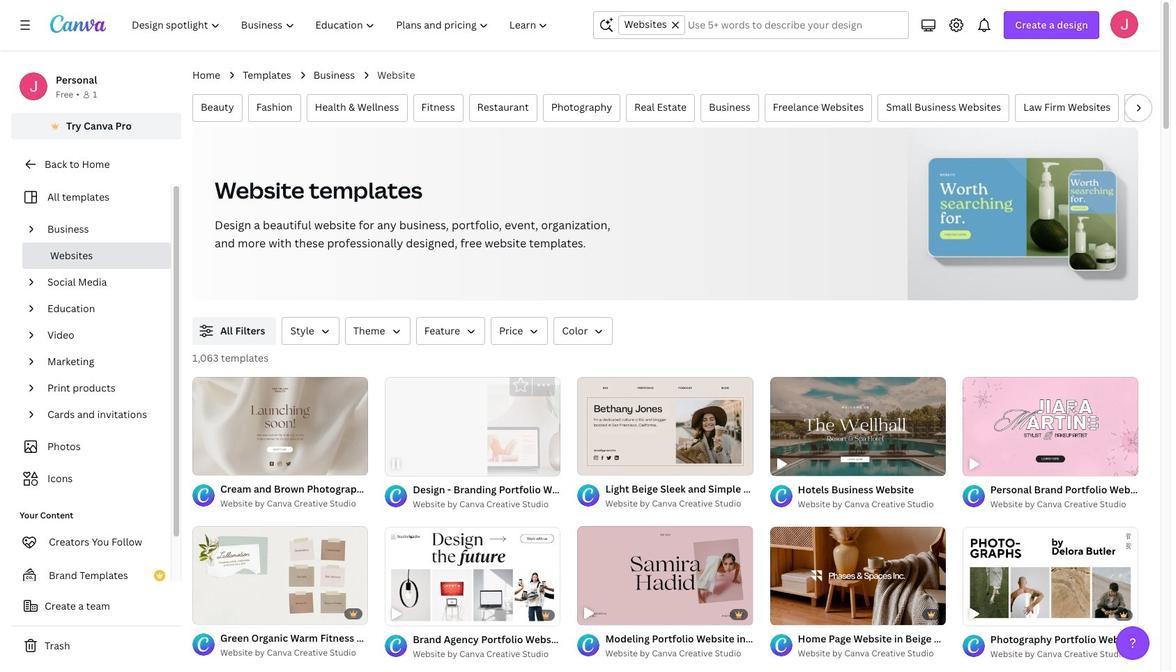 Task type: locate. For each thing, give the bounding box(es) containing it.
None search field
[[594, 11, 910, 39]]

light beige sleek and simple blogger personal website image
[[578, 377, 754, 476]]

home page website in beige cream warm & modern style image
[[770, 527, 946, 626]]

top level navigation element
[[123, 11, 560, 39]]

cream and brown photographic beauty site launch website image
[[192, 377, 368, 476]]

website templates image
[[908, 128, 1139, 301], [908, 128, 1139, 301]]



Task type: vqa. For each thing, say whether or not it's contained in the screenshot.
middle the student
no



Task type: describe. For each thing, give the bounding box(es) containing it.
green organic warm fitness bio-link website image
[[192, 526, 368, 625]]

james peterson image
[[1111, 10, 1139, 38]]

Search search field
[[688, 12, 901, 38]]



